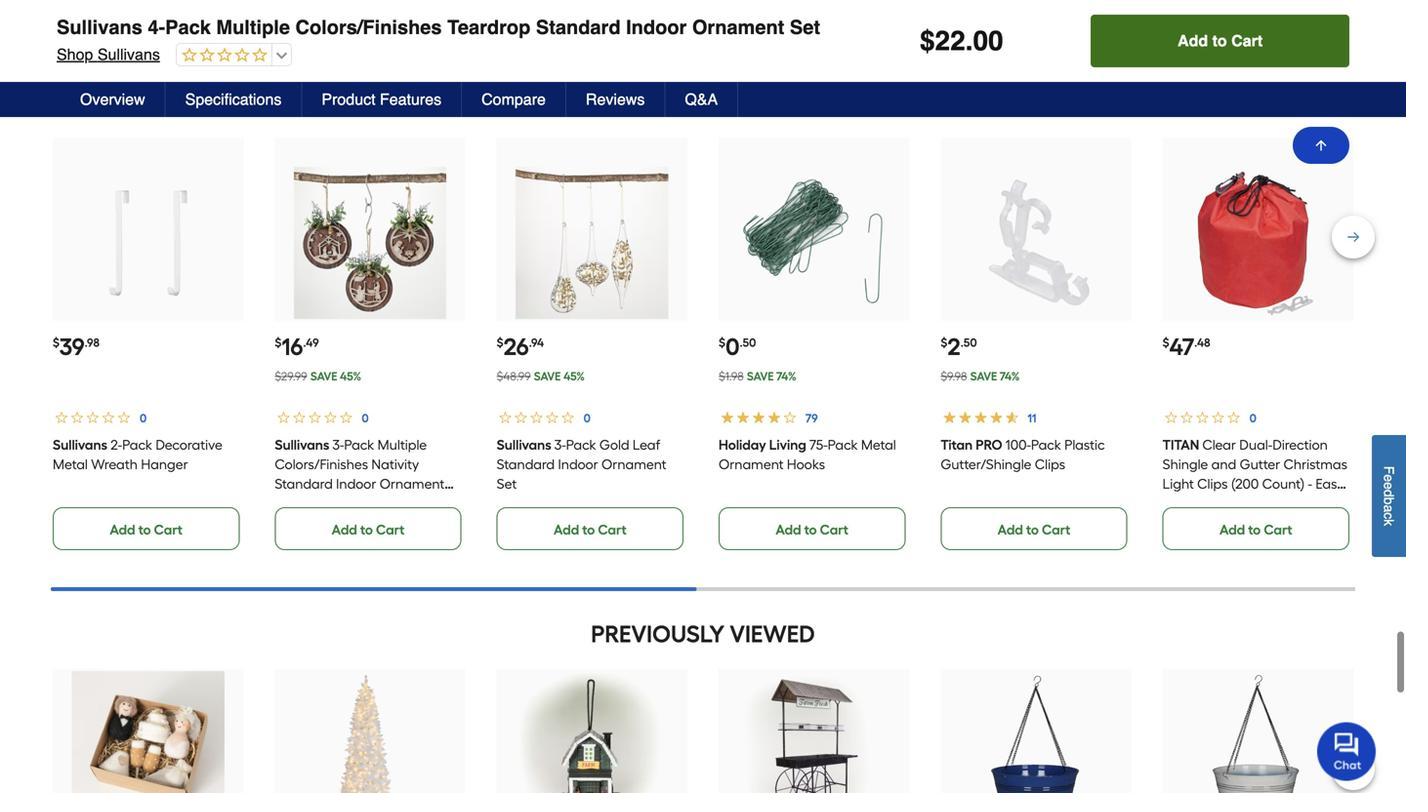 Task type: describe. For each thing, give the bounding box(es) containing it.
22
[[935, 25, 965, 57]]

16 list item
[[275, 138, 465, 551]]

45% for 16
[[340, 370, 361, 384]]

product features
[[322, 90, 441, 108]]

sullivans 3-pack multiple colors/finishes nativity standard indoor ornament set shatterproof image
[[294, 167, 446, 320]]

leaf
[[633, 437, 660, 454]]

teardrop
[[447, 16, 531, 39]]

0 horizontal spatial -
[[1191, 515, 1195, 532]]

$ 22 . 00
[[920, 25, 1003, 57]]

features
[[380, 90, 441, 108]]

add for 0 list item
[[776, 522, 801, 539]]

$ 16 .49
[[275, 333, 319, 361]]

$ 47 .48
[[1163, 333, 1210, 361]]

26 list item
[[497, 138, 687, 551]]

to for the 16 "list item"
[[360, 522, 373, 539]]

k
[[1381, 520, 1397, 526]]

titan clear dual-direction shingle and gutter christmas light clips (200 count) - easy installation, bonus storage bag - perfect for holiday decor image
[[1182, 167, 1334, 320]]

16
[[282, 333, 303, 361]]

2 e from the top
[[1381, 482, 1397, 490]]

74% for 2
[[1000, 370, 1020, 384]]

add to cart inside button
[[1178, 32, 1263, 50]]

add to cart link inside 0 list item
[[719, 508, 905, 551]]

bought
[[659, 81, 755, 109]]

save for 26
[[534, 370, 561, 384]]

count)
[[1262, 476, 1305, 493]]

pack for 26
[[566, 437, 596, 454]]

metal inside 2-pack decorative metal wreath hanger
[[53, 457, 88, 473]]

c
[[1381, 513, 1397, 520]]

previously viewed heading
[[51, 615, 1355, 654]]

compare button
[[462, 82, 566, 117]]

titan pro
[[941, 437, 1002, 454]]

product features button
[[302, 82, 462, 117]]

2 horizontal spatial indoor
[[626, 16, 687, 39]]

.98
[[85, 336, 100, 350]]

bonus
[[1237, 496, 1275, 512]]

titan
[[1163, 437, 1199, 454]]

39 list item
[[53, 138, 243, 551]]

metal inside 75-pack metal ornament hooks
[[861, 437, 896, 454]]

multiple inside 3-pack multiple colors/finishes nativity standard indoor ornament set shatterproof
[[377, 437, 427, 454]]

$ 26 .94
[[497, 333, 544, 361]]

q&a button
[[665, 82, 738, 117]]

holiday inside clear dual-direction shingle and gutter christmas light clips (200 count) - easy installation, bonus storage bag - perfect for holiday decor
[[1266, 515, 1313, 532]]

sullivans 6-pack multiple colors/finishes standard indoor ornament set shatterproof image
[[72, 672, 224, 794]]

.50 for 0
[[740, 336, 756, 350]]

decorative
[[156, 437, 222, 454]]

alpine corporation black indoor/outdoor novelty plant stand image
[[738, 672, 890, 794]]

$1.98 save 74%
[[719, 370, 796, 384]]

specifications
[[185, 90, 282, 108]]

clips inside 100-pack plastic gutter/shingle clips
[[1035, 457, 1065, 473]]

4-
[[148, 16, 165, 39]]

3-pack gold leaf standard indoor ornament set
[[497, 437, 666, 493]]

$ for 47
[[1163, 336, 1169, 350]]

holiday living
[[719, 437, 806, 454]]

f
[[1381, 466, 1397, 475]]

.94
[[529, 336, 544, 350]]

26
[[503, 333, 529, 361]]

to for 47 'list item'
[[1248, 522, 1261, 539]]

holiday living 75-pack metal ornament hooks image
[[738, 167, 890, 320]]

.48
[[1194, 336, 1210, 350]]

(200
[[1231, 476, 1259, 493]]

$ for 26
[[497, 336, 503, 350]]

$48.99 save 45%
[[497, 370, 585, 384]]

add to cart for 0 list item
[[776, 522, 849, 539]]

47
[[1169, 333, 1194, 361]]

specifications button
[[166, 82, 302, 117]]

1 horizontal spatial -
[[1308, 476, 1312, 493]]

light
[[1163, 476, 1194, 493]]

christmas
[[1284, 457, 1347, 473]]

compare
[[482, 90, 546, 108]]

47 list item
[[1163, 138, 1353, 551]]

to inside button
[[1212, 32, 1227, 50]]

0 vertical spatial colors/finishes
[[295, 16, 442, 39]]

2 list item
[[941, 138, 1131, 551]]

overview button
[[61, 82, 166, 117]]

$ 0 .50
[[719, 333, 756, 361]]

standard inside 3-pack multiple colors/finishes nativity standard indoor ornament set shatterproof
[[275, 476, 333, 493]]

$29.99 save 45%
[[275, 370, 361, 384]]

sullivans for 2-pack decorative metal wreath hanger
[[53, 437, 107, 454]]

add to cart link for clear dual-direction shingle and gutter christmas light clips (200 count) - easy installation, bonus storage bag - perfect for holiday decor
[[1163, 508, 1349, 551]]

cart for 0 list item
[[820, 522, 849, 539]]

2-pack decorative metal wreath hanger
[[53, 437, 222, 473]]

cart inside button
[[1231, 32, 1263, 50]]

clips inside clear dual-direction shingle and gutter christmas light clips (200 count) - easy installation, bonus storage bag - perfect for holiday decor
[[1197, 476, 1228, 493]]

set inside 3-pack gold leaf standard indoor ornament set
[[497, 476, 517, 493]]

100-
[[1005, 437, 1031, 454]]

overview
[[80, 90, 145, 108]]

easy
[[1316, 476, 1344, 493]]

0 vertical spatial multiple
[[216, 16, 290, 39]]

2
[[947, 333, 961, 361]]

2-
[[110, 437, 122, 454]]

reviews
[[586, 90, 645, 108]]

to for 0 list item
[[804, 522, 817, 539]]

storage
[[1279, 496, 1328, 512]]

perfect
[[1199, 515, 1243, 532]]

save for 0
[[747, 370, 774, 384]]

product
[[322, 90, 375, 108]]

reviews button
[[566, 82, 665, 117]]

$ 2 .50
[[941, 333, 977, 361]]

clear
[[1202, 437, 1236, 454]]

sullivans 4-pack multiple colors/finishes teardrop standard indoor ornament set
[[57, 16, 820, 39]]

ornament inside 3-pack multiple colors/finishes nativity standard indoor ornament set shatterproof
[[380, 476, 444, 493]]

save for 2
[[970, 370, 997, 384]]

gutter/shingle
[[941, 457, 1032, 473]]

cart for 39 list item
[[154, 522, 183, 539]]

shop sullivans
[[57, 45, 160, 63]]

previously
[[591, 621, 725, 649]]

bag
[[1163, 515, 1188, 532]]

chat invite button image
[[1317, 722, 1377, 782]]

to for 26 list item
[[582, 522, 595, 539]]

arrow up image
[[1313, 138, 1329, 153]]

75-pack metal ornament hooks
[[719, 437, 896, 473]]

ornament inside 3-pack gold leaf standard indoor ornament set
[[602, 457, 666, 473]]



Task type: vqa. For each thing, say whether or not it's contained in the screenshot.
74%
yes



Task type: locate. For each thing, give the bounding box(es) containing it.
metal left "wreath"
[[53, 457, 88, 473]]

gutter
[[1240, 457, 1280, 473]]

indoor down "$48.99 save 45%"
[[558, 457, 598, 473]]

installation,
[[1163, 496, 1234, 512]]

45% for 26
[[563, 370, 585, 384]]

cart for the 16 "list item"
[[376, 522, 405, 539]]

.
[[965, 25, 973, 57]]

clips down plastic
[[1035, 457, 1065, 473]]

00
[[973, 25, 1003, 57]]

direction
[[1273, 437, 1328, 454]]

veikous 7.5-ft pine pre-lit pencil white artificial christmas tree with led lights image
[[294, 672, 446, 794]]

add to cart inside 26 list item
[[554, 522, 627, 539]]

45% right $29.99
[[340, 370, 361, 384]]

1 vertical spatial multiple
[[377, 437, 427, 454]]

save inside the 16 "list item"
[[310, 370, 337, 384]]

add to cart link down hanger
[[53, 508, 240, 551]]

1 horizontal spatial holiday
[[1266, 515, 1313, 532]]

74% for 0
[[776, 370, 796, 384]]

1 horizontal spatial clips
[[1197, 476, 1228, 493]]

74% right $1.98
[[776, 370, 796, 384]]

add to cart link inside 47 'list item'
[[1163, 508, 1349, 551]]

add for 2 list item
[[998, 522, 1023, 539]]

cart for 47 'list item'
[[1264, 522, 1292, 539]]

metal right 75-
[[861, 437, 896, 454]]

75-
[[809, 437, 828, 454]]

add to cart for 26 list item
[[554, 522, 627, 539]]

add to cart inside 2 list item
[[998, 522, 1070, 539]]

add to cart link down hooks
[[719, 508, 905, 551]]

plastic
[[1064, 437, 1105, 454]]

clips down the and
[[1197, 476, 1228, 493]]

1 horizontal spatial 45%
[[563, 370, 585, 384]]

- right bag at the right bottom of the page
[[1191, 515, 1195, 532]]

0 vertical spatial metal
[[861, 437, 896, 454]]

add for 39 list item
[[110, 522, 135, 539]]

add for 47 'list item'
[[1220, 522, 1245, 539]]

e
[[1381, 475, 1397, 482], [1381, 482, 1397, 490]]

100-pack plastic gutter/shingle clips
[[941, 437, 1105, 473]]

b
[[1381, 498, 1397, 505]]

to inside 2 list item
[[1026, 522, 1039, 539]]

set inside 3-pack multiple colors/finishes nativity standard indoor ornament set shatterproof
[[275, 496, 295, 512]]

$ inside $ 47 .48
[[1163, 336, 1169, 350]]

$ up $1.98
[[719, 336, 725, 350]]

0 vertical spatial indoor
[[626, 16, 687, 39]]

add to cart inside the 16 "list item"
[[332, 522, 405, 539]]

ornament down "leaf"
[[602, 457, 666, 473]]

pack inside 2-pack decorative metal wreath hanger
[[122, 437, 152, 454]]

2 add to cart link from the left
[[275, 508, 462, 551]]

sullivans up shop sullivans
[[57, 16, 142, 39]]

1 3- from the left
[[332, 437, 344, 454]]

sullivans inside 39 list item
[[53, 437, 107, 454]]

pack inside 100-pack plastic gutter/shingle clips
[[1031, 437, 1061, 454]]

3- left gold
[[554, 437, 566, 454]]

sullivans inside the 16 "list item"
[[275, 437, 329, 454]]

4 save from the left
[[970, 370, 997, 384]]

0 horizontal spatial 45%
[[340, 370, 361, 384]]

0 vertical spatial -
[[1308, 476, 1312, 493]]

shatterproof
[[298, 496, 377, 512]]

add inside 47 'list item'
[[1220, 522, 1245, 539]]

sullivans for 3-pack multiple colors/finishes nativity standard indoor ornament set shatterproof
[[275, 437, 329, 454]]

add to cart link down "(200"
[[1163, 508, 1349, 551]]

.49
[[303, 336, 319, 350]]

- left the easy
[[1308, 476, 1312, 493]]

holiday left living
[[719, 437, 766, 454]]

ornament
[[692, 16, 784, 39], [602, 457, 666, 473], [719, 457, 784, 473], [380, 476, 444, 493]]

pack right living
[[828, 437, 858, 454]]

0 horizontal spatial multiple
[[216, 16, 290, 39]]

save right $9.98
[[970, 370, 997, 384]]

to inside 0 list item
[[804, 522, 817, 539]]

0 horizontal spatial .50
[[740, 336, 756, 350]]

pack left gold
[[566, 437, 596, 454]]

2 45% from the left
[[563, 370, 585, 384]]

pack inside 75-pack metal ornament hooks
[[828, 437, 858, 454]]

$ left the ".49"
[[275, 336, 282, 350]]

3-pack multiple colors/finishes nativity standard indoor ornament set shatterproof
[[275, 437, 444, 512]]

sullivans down the 4-
[[97, 45, 160, 63]]

1 vertical spatial metal
[[53, 457, 88, 473]]

a
[[1381, 505, 1397, 513]]

3- inside 3-pack gold leaf standard indoor ornament set
[[554, 437, 566, 454]]

alpine corporation black plastic hanging platform bird feeder- capacity image
[[516, 672, 668, 794]]

add inside the 16 "list item"
[[332, 522, 357, 539]]

style selections 11.34-in w x 6.34-in h blue resin contemporary/modern indoor/outdoor hanging planter image
[[960, 672, 1112, 794]]

1 save from the left
[[310, 370, 337, 384]]

regularly
[[526, 81, 654, 109]]

standard up regularly
[[536, 16, 621, 39]]

pack inside 3-pack gold leaf standard indoor ornament set
[[566, 437, 596, 454]]

$ inside the $ 39 .98
[[53, 336, 60, 350]]

2 3- from the left
[[554, 437, 566, 454]]

sullivans up "shatterproof"
[[275, 437, 329, 454]]

$ for 0
[[719, 336, 725, 350]]

titan pro 100-pack plastic gutter/shingle clips image
[[960, 167, 1112, 320]]

save inside 26 list item
[[534, 370, 561, 384]]

add to cart link for 3-pack multiple colors/finishes nativity standard indoor ornament set shatterproof
[[275, 508, 462, 551]]

$ up $48.99
[[497, 336, 503, 350]]

$ inside $ 26 .94
[[497, 336, 503, 350]]

add to cart link
[[53, 508, 240, 551], [275, 508, 462, 551], [497, 508, 684, 551], [719, 508, 905, 551], [941, 508, 1127, 551], [1163, 508, 1349, 551]]

add to cart for 47 'list item'
[[1220, 522, 1292, 539]]

add to cart inside 39 list item
[[110, 522, 183, 539]]

add to cart link inside 26 list item
[[497, 508, 684, 551]]

pack up nativity
[[344, 437, 374, 454]]

$ for 22
[[920, 25, 935, 57]]

sullivans down $48.99
[[497, 437, 551, 454]]

1 e from the top
[[1381, 475, 1397, 482]]

style selections 11.34-in w x 6.34-in h white resin contemporary/modern indoor/outdoor hanging planter image
[[1182, 672, 1334, 794]]

indoor inside 3-pack gold leaf standard indoor ornament set
[[558, 457, 598, 473]]

$ left .
[[920, 25, 935, 57]]

$ up $9.98
[[941, 336, 947, 350]]

sullivans 3-pack gold leaf standard indoor ornament set image
[[516, 167, 668, 320]]

f e e d b a c k
[[1381, 466, 1397, 526]]

add to cart for the 16 "list item"
[[332, 522, 405, 539]]

1 horizontal spatial multiple
[[377, 437, 427, 454]]

standard up "shatterproof"
[[275, 476, 333, 493]]

2 save from the left
[[534, 370, 561, 384]]

add
[[1178, 32, 1208, 50], [110, 522, 135, 539], [332, 522, 357, 539], [554, 522, 579, 539], [776, 522, 801, 539], [998, 522, 1023, 539], [1220, 522, 1245, 539]]

pack for 0
[[828, 437, 858, 454]]

0 list item
[[719, 138, 909, 551]]

sullivans inside 26 list item
[[497, 437, 551, 454]]

$ 39 .98
[[53, 333, 100, 361]]

45% right $48.99
[[563, 370, 585, 384]]

regularly bought together heading
[[51, 75, 1355, 114]]

cart for 26 list item
[[598, 522, 627, 539]]

multiple up nativity
[[377, 437, 427, 454]]

1 horizontal spatial 74%
[[1000, 370, 1020, 384]]

shingle
[[1163, 457, 1208, 473]]

cart inside 26 list item
[[598, 522, 627, 539]]

add inside button
[[1178, 32, 1208, 50]]

45% inside the 16 "list item"
[[340, 370, 361, 384]]

1 vertical spatial clips
[[1197, 476, 1228, 493]]

pack inside 3-pack multiple colors/finishes nativity standard indoor ornament set shatterproof
[[344, 437, 374, 454]]

1 45% from the left
[[340, 370, 361, 384]]

indoor
[[626, 16, 687, 39], [558, 457, 598, 473], [336, 476, 376, 493]]

save
[[310, 370, 337, 384], [534, 370, 561, 384], [747, 370, 774, 384], [970, 370, 997, 384]]

.50 inside $ 0 .50
[[740, 336, 756, 350]]

$48.99
[[497, 370, 531, 384]]

add to cart inside 0 list item
[[776, 522, 849, 539]]

ornament down nativity
[[380, 476, 444, 493]]

0 horizontal spatial clips
[[1035, 457, 1065, 473]]

add to cart button
[[1091, 15, 1349, 67]]

pack up "wreath"
[[122, 437, 152, 454]]

1 74% from the left
[[776, 370, 796, 384]]

0
[[725, 333, 740, 361]]

to for 39 list item
[[138, 522, 151, 539]]

add to cart link down nativity
[[275, 508, 462, 551]]

$1.98
[[719, 370, 744, 384]]

to inside 47 'list item'
[[1248, 522, 1261, 539]]

clips
[[1035, 457, 1065, 473], [1197, 476, 1228, 493]]

0 horizontal spatial metal
[[53, 457, 88, 473]]

1 horizontal spatial .50
[[961, 336, 977, 350]]

ornament down holiday living
[[719, 457, 784, 473]]

colors/finishes up product features
[[295, 16, 442, 39]]

add to cart inside 47 'list item'
[[1220, 522, 1292, 539]]

ornament inside 75-pack metal ornament hooks
[[719, 457, 784, 473]]

holiday
[[719, 437, 766, 454], [1266, 515, 1313, 532]]

add to cart
[[1178, 32, 1263, 50], [110, 522, 183, 539], [332, 522, 405, 539], [554, 522, 627, 539], [776, 522, 849, 539], [998, 522, 1070, 539], [1220, 522, 1292, 539]]

indoor inside 3-pack multiple colors/finishes nativity standard indoor ornament set shatterproof
[[336, 476, 376, 493]]

74% right $9.98
[[1000, 370, 1020, 384]]

add to cart link down 100-pack plastic gutter/shingle clips at the right of the page
[[941, 508, 1127, 551]]

together
[[760, 81, 880, 109]]

add to cart link inside 39 list item
[[53, 508, 240, 551]]

1 vertical spatial colors/finishes
[[275, 457, 368, 473]]

39
[[60, 333, 85, 361]]

cart inside 0 list item
[[820, 522, 849, 539]]

colors/finishes inside 3-pack multiple colors/finishes nativity standard indoor ornament set shatterproof
[[275, 457, 368, 473]]

2 vertical spatial set
[[275, 496, 295, 512]]

0 horizontal spatial 74%
[[776, 370, 796, 384]]

clear dual-direction shingle and gutter christmas light clips (200 count) - easy installation, bonus storage bag - perfect for holiday decor
[[1163, 437, 1347, 551]]

e up b at the right of page
[[1381, 482, 1397, 490]]

74%
[[776, 370, 796, 384], [1000, 370, 1020, 384]]

sullivans 2-pack decorative metal wreath hanger image
[[72, 167, 224, 320]]

add inside 0 list item
[[776, 522, 801, 539]]

$9.98 save 74%
[[941, 370, 1020, 384]]

pack up the zero stars image
[[165, 16, 211, 39]]

cart inside 39 list item
[[154, 522, 183, 539]]

sullivans for 3-pack gold leaf standard indoor ornament set
[[497, 437, 551, 454]]

holiday down storage
[[1266, 515, 1313, 532]]

save inside 2 list item
[[970, 370, 997, 384]]

multiple up the zero stars image
[[216, 16, 290, 39]]

holiday inside 0 list item
[[719, 437, 766, 454]]

shop
[[57, 45, 93, 63]]

to inside 26 list item
[[582, 522, 595, 539]]

colors/finishes
[[295, 16, 442, 39], [275, 457, 368, 473]]

0 horizontal spatial holiday
[[719, 437, 766, 454]]

3- for 26
[[554, 437, 566, 454]]

$ inside $ 2 .50
[[941, 336, 947, 350]]

5 add to cart link from the left
[[941, 508, 1127, 551]]

1 vertical spatial set
[[497, 476, 517, 493]]

1 vertical spatial indoor
[[558, 457, 598, 473]]

save right $29.99
[[310, 370, 337, 384]]

regularly bought together
[[526, 81, 880, 109]]

add to cart for 39 list item
[[110, 522, 183, 539]]

cart inside 47 'list item'
[[1264, 522, 1292, 539]]

$29.99
[[275, 370, 307, 384]]

q&a
[[685, 90, 718, 108]]

standard down $48.99
[[497, 457, 555, 473]]

to inside the 16 "list item"
[[360, 522, 373, 539]]

2 .50 from the left
[[961, 336, 977, 350]]

$ for 39
[[53, 336, 60, 350]]

hanger
[[141, 457, 188, 473]]

set
[[790, 16, 820, 39], [497, 476, 517, 493], [275, 496, 295, 512]]

zero stars image
[[177, 47, 267, 65]]

.50 inside $ 2 .50
[[961, 336, 977, 350]]

74% inside 0 list item
[[776, 370, 796, 384]]

1 horizontal spatial set
[[497, 476, 517, 493]]

45% inside 26 list item
[[563, 370, 585, 384]]

sullivans
[[57, 16, 142, 39], [97, 45, 160, 63], [53, 437, 107, 454], [275, 437, 329, 454], [497, 437, 551, 454]]

1 .50 from the left
[[740, 336, 756, 350]]

3 save from the left
[[747, 370, 774, 384]]

standard
[[536, 16, 621, 39], [497, 457, 555, 473], [275, 476, 333, 493]]

$ inside $ 16 .49
[[275, 336, 282, 350]]

0 horizontal spatial 3-
[[332, 437, 344, 454]]

.50 up $1.98 save 74%
[[740, 336, 756, 350]]

.50 for 2
[[961, 336, 977, 350]]

pack for 16
[[344, 437, 374, 454]]

hooks
[[787, 457, 825, 473]]

3- inside 3-pack multiple colors/finishes nativity standard indoor ornament set shatterproof
[[332, 437, 344, 454]]

e up d
[[1381, 475, 1397, 482]]

2 vertical spatial standard
[[275, 476, 333, 493]]

add to cart link for 3-pack gold leaf standard indoor ornament set
[[497, 508, 684, 551]]

indoor up "shatterproof"
[[336, 476, 376, 493]]

pack for 2
[[1031, 437, 1061, 454]]

$ left .98 on the top of page
[[53, 336, 60, 350]]

add inside 2 list item
[[998, 522, 1023, 539]]

0 vertical spatial clips
[[1035, 457, 1065, 473]]

3-
[[332, 437, 344, 454], [554, 437, 566, 454]]

2 vertical spatial indoor
[[336, 476, 376, 493]]

add to cart link for 100-pack plastic gutter/shingle clips
[[941, 508, 1127, 551]]

titan
[[941, 437, 973, 454]]

add to cart link inside the 16 "list item"
[[275, 508, 462, 551]]

to for 2 list item
[[1026, 522, 1039, 539]]

wreath
[[91, 457, 138, 473]]

ornament up bought
[[692, 16, 784, 39]]

gold
[[599, 437, 629, 454]]

cart inside 2 list item
[[1042, 522, 1070, 539]]

1 add to cart link from the left
[[53, 508, 240, 551]]

3- for 16
[[332, 437, 344, 454]]

dual-
[[1239, 437, 1273, 454]]

.50
[[740, 336, 756, 350], [961, 336, 977, 350]]

1 horizontal spatial 3-
[[554, 437, 566, 454]]

sullivans left 2- at the left bottom
[[53, 437, 107, 454]]

74% inside 2 list item
[[1000, 370, 1020, 384]]

d
[[1381, 490, 1397, 498]]

for
[[1246, 515, 1263, 532]]

add for the 16 "list item"
[[332, 522, 357, 539]]

colors/finishes up "shatterproof"
[[275, 457, 368, 473]]

1 horizontal spatial indoor
[[558, 457, 598, 473]]

0 horizontal spatial set
[[275, 496, 295, 512]]

to inside 39 list item
[[138, 522, 151, 539]]

.50 up $9.98 save 74%
[[961, 336, 977, 350]]

nativity
[[371, 457, 419, 473]]

add to cart for 2 list item
[[998, 522, 1070, 539]]

add to cart link down 3-pack gold leaf standard indoor ornament set
[[497, 508, 684, 551]]

add inside 26 list item
[[554, 522, 579, 539]]

1 vertical spatial -
[[1191, 515, 1195, 532]]

decor
[[1163, 535, 1199, 551]]

0 vertical spatial holiday
[[719, 437, 766, 454]]

-
[[1308, 476, 1312, 493], [1191, 515, 1195, 532]]

f e e d b a c k button
[[1372, 435, 1406, 557]]

0 horizontal spatial indoor
[[336, 476, 376, 493]]

standard inside 3-pack gold leaf standard indoor ornament set
[[497, 457, 555, 473]]

and
[[1211, 457, 1236, 473]]

1 vertical spatial standard
[[497, 457, 555, 473]]

0 vertical spatial standard
[[536, 16, 621, 39]]

6 add to cart link from the left
[[1163, 508, 1349, 551]]

add for 26 list item
[[554, 522, 579, 539]]

cart for 2 list item
[[1042, 522, 1070, 539]]

add inside 39 list item
[[110, 522, 135, 539]]

$9.98
[[941, 370, 967, 384]]

save right $48.99
[[534, 370, 561, 384]]

save right $1.98
[[747, 370, 774, 384]]

viewed
[[730, 621, 815, 649]]

pro
[[976, 437, 1002, 454]]

$ left .48
[[1163, 336, 1169, 350]]

pack left plastic
[[1031, 437, 1061, 454]]

multiple
[[216, 16, 290, 39], [377, 437, 427, 454]]

45%
[[340, 370, 361, 384], [563, 370, 585, 384]]

3 add to cart link from the left
[[497, 508, 684, 551]]

1 horizontal spatial metal
[[861, 437, 896, 454]]

0 vertical spatial set
[[790, 16, 820, 39]]

2 horizontal spatial set
[[790, 16, 820, 39]]

3- up "shatterproof"
[[332, 437, 344, 454]]

1 vertical spatial holiday
[[1266, 515, 1313, 532]]

4 add to cart link from the left
[[719, 508, 905, 551]]

$ inside $ 0 .50
[[719, 336, 725, 350]]

pack
[[165, 16, 211, 39], [122, 437, 152, 454], [344, 437, 374, 454], [566, 437, 596, 454], [828, 437, 858, 454], [1031, 437, 1061, 454]]

cart inside the 16 "list item"
[[376, 522, 405, 539]]

save for 16
[[310, 370, 337, 384]]

$ for 2
[[941, 336, 947, 350]]

indoor up regularly bought together
[[626, 16, 687, 39]]

add to cart link inside 2 list item
[[941, 508, 1127, 551]]

$ for 16
[[275, 336, 282, 350]]

save inside 0 list item
[[747, 370, 774, 384]]

2 74% from the left
[[1000, 370, 1020, 384]]



